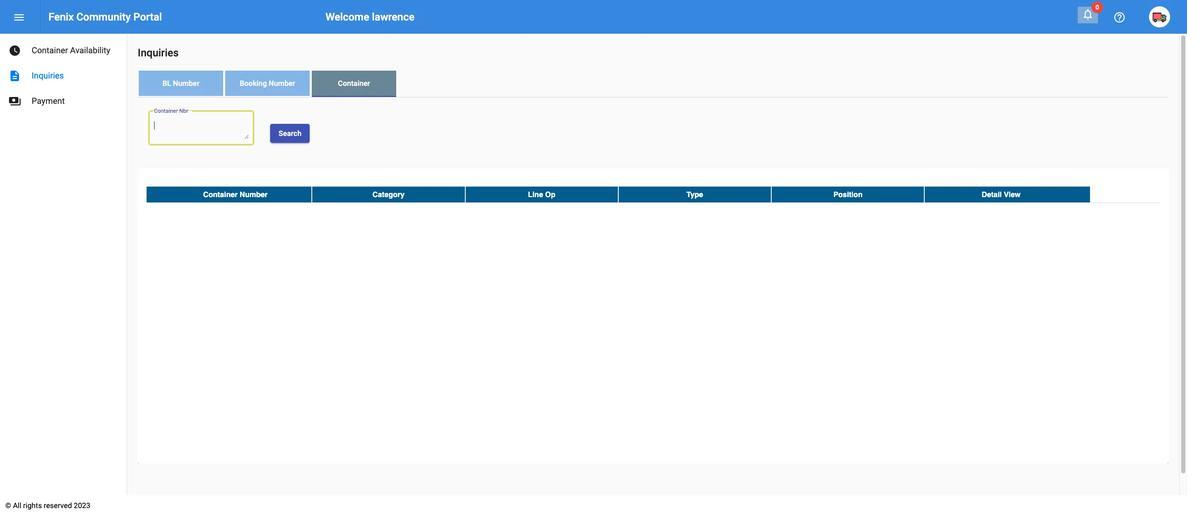 Task type: vqa. For each thing, say whether or not it's contained in the screenshot.
BL Number
yes



Task type: describe. For each thing, give the bounding box(es) containing it.
bl number
[[163, 79, 200, 88]]

booking number
[[240, 79, 295, 88]]

help_outline button
[[1110, 6, 1131, 27]]

description
[[8, 70, 21, 82]]

availability
[[70, 45, 110, 55]]

all
[[13, 502, 21, 510]]

view
[[1004, 190, 1021, 199]]

© all rights reserved 2023
[[5, 502, 90, 510]]

type column header
[[619, 187, 772, 203]]

lawrence
[[372, 11, 415, 23]]

no color image containing description
[[8, 70, 21, 82]]

container for container number
[[203, 190, 238, 199]]

detail view
[[982, 190, 1021, 199]]

category
[[373, 190, 405, 199]]

no color image inside menu button
[[13, 11, 25, 24]]

navigation containing watch_later
[[0, 34, 127, 114]]

type
[[687, 190, 704, 199]]

container availability
[[32, 45, 110, 55]]

row containing container number
[[146, 187, 1161, 203]]

container number
[[203, 190, 268, 199]]

fenix
[[49, 11, 74, 23]]

category column header
[[312, 187, 465, 203]]

notifications_none
[[1082, 8, 1095, 21]]

line op column header
[[465, 187, 619, 203]]

rights
[[23, 502, 42, 510]]

community
[[76, 11, 131, 23]]

detail view column header
[[925, 187, 1091, 203]]

menu button
[[8, 6, 30, 27]]

bl
[[163, 79, 171, 88]]

menu
[[13, 11, 25, 24]]

position column header
[[772, 187, 925, 203]]

line op
[[528, 190, 556, 199]]

number for container number
[[240, 190, 268, 199]]

help_outline
[[1114, 11, 1126, 24]]

welcome
[[326, 11, 370, 23]]

container for container
[[338, 79, 370, 88]]

fenix community portal
[[49, 11, 162, 23]]



Task type: locate. For each thing, give the bounding box(es) containing it.
welcome lawrence
[[326, 11, 415, 23]]

no color image
[[1082, 8, 1095, 21], [1114, 11, 1126, 24], [8, 44, 21, 57], [8, 70, 21, 82]]

portal
[[133, 11, 162, 23]]

container number column header
[[146, 187, 312, 203]]

1 vertical spatial container
[[338, 79, 370, 88]]

container inside column header
[[203, 190, 238, 199]]

2 vertical spatial container
[[203, 190, 238, 199]]

container
[[32, 45, 68, 55], [338, 79, 370, 88], [203, 190, 238, 199]]

row
[[146, 187, 1161, 203]]

1 horizontal spatial number
[[240, 190, 268, 199]]

booking
[[240, 79, 267, 88]]

container for container availability
[[32, 45, 68, 55]]

no color image left help_outline popup button
[[1082, 8, 1095, 21]]

2023
[[74, 502, 90, 510]]

no color image down description at the left of page
[[8, 95, 21, 108]]

no color image inside help_outline popup button
[[1114, 11, 1126, 24]]

no color image inside notifications_none popup button
[[1082, 8, 1095, 21]]

1 vertical spatial no color image
[[8, 95, 21, 108]]

notifications_none button
[[1078, 6, 1099, 24]]

no color image up description at the left of page
[[8, 44, 21, 57]]

2 horizontal spatial number
[[269, 79, 295, 88]]

no color image down watch_later
[[8, 70, 21, 82]]

no color image inside 'navigation'
[[8, 95, 21, 108]]

booking number tab panel
[[138, 98, 1169, 464]]

navigation
[[0, 34, 127, 114]]

no color image containing watch_later
[[8, 44, 21, 57]]

search
[[279, 129, 302, 138]]

0 horizontal spatial container
[[32, 45, 68, 55]]

inquiries up payment at the top left of the page
[[32, 71, 64, 81]]

None text field
[[154, 120, 249, 139]]

©
[[5, 502, 11, 510]]

0 horizontal spatial inquiries
[[32, 71, 64, 81]]

inquiries up bl
[[138, 46, 179, 59]]

1 vertical spatial inquiries
[[32, 71, 64, 81]]

watch_later
[[8, 44, 21, 57]]

search button
[[270, 124, 310, 143]]

no color image right notifications_none popup button
[[1114, 11, 1126, 24]]

2 horizontal spatial container
[[338, 79, 370, 88]]

line
[[528, 190, 543, 199]]

no color image containing help_outline
[[1114, 11, 1126, 24]]

payment
[[32, 96, 65, 106]]

no color image containing notifications_none
[[1082, 8, 1095, 21]]

bl number tab panel
[[138, 98, 1169, 464]]

position
[[834, 190, 863, 199]]

number for booking number
[[269, 79, 295, 88]]

0 vertical spatial inquiries
[[138, 46, 179, 59]]

reserved
[[44, 502, 72, 510]]

number inside column header
[[240, 190, 268, 199]]

inquiries
[[138, 46, 179, 59], [32, 71, 64, 81]]

detail
[[982, 190, 1002, 199]]

no color image containing payments
[[8, 95, 21, 108]]

no color image containing menu
[[13, 11, 25, 24]]

no color image up watch_later
[[13, 11, 25, 24]]

number for bl number
[[173, 79, 200, 88]]

payments
[[8, 95, 21, 108]]

0 vertical spatial container
[[32, 45, 68, 55]]

op
[[545, 190, 556, 199]]

0 vertical spatial no color image
[[13, 11, 25, 24]]

1 horizontal spatial inquiries
[[138, 46, 179, 59]]

0 horizontal spatial number
[[173, 79, 200, 88]]

1 horizontal spatial container
[[203, 190, 238, 199]]

no color image
[[13, 11, 25, 24], [8, 95, 21, 108]]

number
[[173, 79, 200, 88], [269, 79, 295, 88], [240, 190, 268, 199]]



